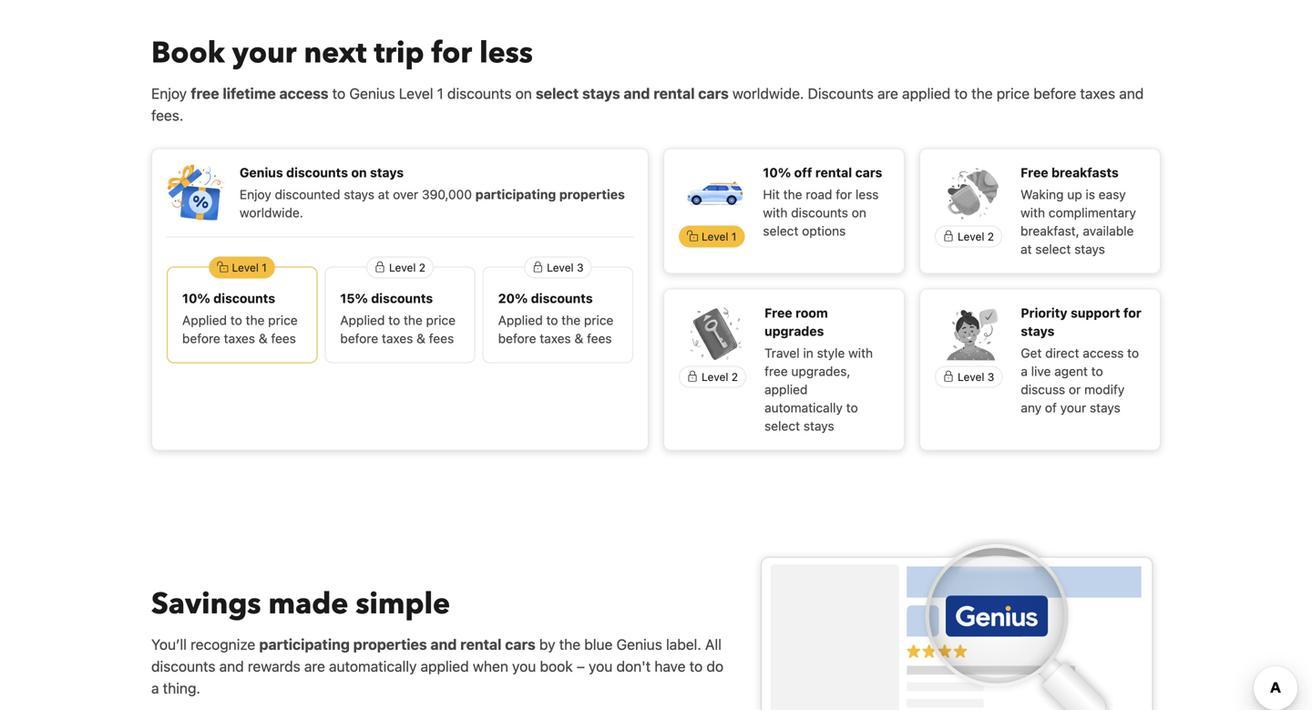 Task type: describe. For each thing, give the bounding box(es) containing it.
10% discounts applied to the price before taxes & fees
[[182, 291, 298, 346]]

you'll recognize participating properties and rental cars
[[151, 636, 536, 653]]

0 vertical spatial rental
[[654, 85, 695, 102]]

complimentary
[[1049, 205, 1137, 220]]

taxes for 10% discounts applied to the price before taxes & fees
[[224, 331, 255, 346]]

don't
[[617, 658, 651, 675]]

a inside priority support for stays get direct access to a live agent to discuss or modify any of your stays
[[1021, 364, 1028, 379]]

stays inside "free breakfasts waking up is easy with complimentary breakfast, available at select stays"
[[1075, 241, 1106, 257]]

upgrades,
[[792, 364, 851, 379]]

priority support for stays get direct access to a live agent to discuss or modify any of your stays
[[1021, 305, 1142, 415]]

discounts inside 20% discounts applied to the price before taxes & fees
[[531, 291, 593, 306]]

1 horizontal spatial 3
[[988, 370, 995, 383]]

blue
[[585, 636, 613, 653]]

select inside 10% off rental cars hit the road for less with discounts on select options
[[763, 223, 799, 238]]

0 horizontal spatial for
[[432, 33, 472, 73]]

discounts inside by the blue genius label. all discounts and rewards are automatically applied when you book – you don't have to do a thing.
[[151, 658, 216, 675]]

free breakfasts waking up is easy with complimentary breakfast, available at select stays
[[1021, 165, 1137, 257]]

10% for 10% discounts applied to the price before taxes & fees
[[182, 291, 210, 306]]

available
[[1083, 223, 1134, 238]]

savings
[[151, 584, 261, 624]]

free room upgrades image
[[687, 304, 746, 362]]

applied for 15%
[[340, 313, 385, 328]]

applied for 10%
[[182, 313, 227, 328]]

breakfasts
[[1052, 165, 1119, 180]]

0 horizontal spatial enjoy
[[151, 85, 187, 102]]

book your next trip for less image
[[167, 164, 225, 222]]

1 vertical spatial 1
[[732, 230, 737, 243]]

before for 10% discounts applied to the price before taxes & fees
[[182, 331, 220, 346]]

discuss
[[1021, 382, 1066, 397]]

enjoy inside genius discounts on stays enjoy discounted stays at over 390,000 participating properties worldwide.
[[240, 187, 271, 202]]

0 vertical spatial access
[[279, 85, 329, 102]]

price for 15% discounts applied to the price before taxes & fees
[[426, 313, 456, 328]]

1 you from the left
[[512, 658, 536, 675]]

by the blue genius label. all discounts and rewards are automatically applied when you book – you don't have to do a thing.
[[151, 636, 724, 697]]

live
[[1032, 364, 1051, 379]]

fees for 20% discounts applied to the price before taxes & fees
[[587, 331, 612, 346]]

on inside 10% off rental cars hit the road for less with discounts on select options
[[852, 205, 867, 220]]

level down 10% off rental cars image
[[702, 230, 729, 243]]

at inside genius discounts on stays enjoy discounted stays at over 390,000 participating properties worldwide.
[[378, 187, 390, 202]]

of
[[1045, 400, 1057, 415]]

easy
[[1099, 187, 1126, 202]]

enjoy free lifetime access to genius level 1 discounts on select stays and rental cars
[[151, 85, 729, 102]]

for inside 10% off rental cars hit the road for less with discounts on select options
[[836, 187, 852, 202]]

genius discounts on stays enjoy discounted stays at over 390,000 participating properties worldwide.
[[240, 165, 625, 220]]

are inside by the blue genius label. all discounts and rewards are automatically applied when you book – you don't have to do a thing.
[[304, 658, 325, 675]]

1 vertical spatial level 1
[[232, 261, 267, 274]]

price inside worldwide. discounts are applied to the price before taxes and fees.
[[997, 85, 1030, 102]]

level down free room upgrades image
[[702, 370, 729, 383]]

taxes inside worldwide. discounts are applied to the price before taxes and fees.
[[1081, 85, 1116, 102]]

to inside 20% discounts applied to the price before taxes & fees
[[547, 313, 558, 328]]

level down "trip"
[[399, 85, 433, 102]]

less inside 10% off rental cars hit the road for less with discounts on select options
[[856, 187, 879, 202]]

20% discounts applied to the price before taxes & fees
[[498, 291, 614, 346]]

worldwide. inside genius discounts on stays enjoy discounted stays at over 390,000 participating properties worldwide.
[[240, 205, 303, 220]]

to inside worldwide. discounts are applied to the price before taxes and fees.
[[955, 85, 968, 102]]

rewards
[[248, 658, 301, 675]]

0 horizontal spatial level 2
[[389, 261, 426, 274]]

by
[[540, 636, 556, 653]]

level 2 for free room upgrades travel in style with free upgrades, applied automatically to select stays
[[702, 370, 738, 383]]

the inside 10% discounts applied to the price before taxes & fees
[[246, 313, 265, 328]]

free inside free room upgrades travel in style with free upgrades, applied automatically to select stays
[[765, 364, 788, 379]]

support
[[1071, 305, 1121, 320]]

20%
[[498, 291, 528, 306]]

select inside free room upgrades travel in style with free upgrades, applied automatically to select stays
[[765, 418, 800, 433]]

for inside priority support for stays get direct access to a live agent to discuss or modify any of your stays
[[1124, 305, 1142, 320]]

a inside by the blue genius label. all discounts and rewards are automatically applied when you book – you don't have to do a thing.
[[151, 679, 159, 697]]

2 for free room upgrades travel in style with free upgrades, applied automatically to select stays
[[732, 370, 738, 383]]

with inside 10% off rental cars hit the road for less with discounts on select options
[[763, 205, 788, 220]]

rental inside 10% off rental cars hit the road for less with discounts on select options
[[816, 165, 853, 180]]

up
[[1068, 187, 1083, 202]]

level up 10% discounts applied to the price before taxes & fees
[[232, 261, 259, 274]]

free room upgrades travel in style with free upgrades, applied automatically to select stays
[[765, 305, 873, 433]]

1 vertical spatial participating
[[259, 636, 350, 653]]

2 vertical spatial rental
[[461, 636, 502, 653]]

in
[[803, 345, 814, 360]]

all
[[706, 636, 722, 653]]

priority
[[1021, 305, 1068, 320]]

discounts
[[808, 85, 874, 102]]

when
[[473, 658, 509, 675]]

savings made simple image
[[753, 538, 1161, 710]]

discounts inside 10% discounts applied to the price before taxes & fees
[[214, 291, 275, 306]]

priority support for stays image
[[944, 304, 1002, 362]]

the inside worldwide. discounts are applied to the price before taxes and fees.
[[972, 85, 993, 102]]

price for 20% discounts applied to the price before taxes & fees
[[584, 313, 614, 328]]

upgrades
[[765, 324, 824, 339]]

do
[[707, 658, 724, 675]]

automatically for are
[[329, 658, 417, 675]]

next
[[304, 33, 367, 73]]

before for 15% discounts applied to the price before taxes & fees
[[340, 331, 378, 346]]

lifetime
[[223, 85, 276, 102]]

to inside 10% discounts applied to the price before taxes & fees
[[230, 313, 242, 328]]

with for free room upgrades travel in style with free upgrades, applied automatically to select stays
[[849, 345, 873, 360]]

the inside 10% off rental cars hit the road for less with discounts on select options
[[784, 187, 803, 202]]

0 vertical spatial less
[[480, 33, 533, 73]]

level up 20% discounts applied to the price before taxes & fees
[[547, 261, 574, 274]]

are inside worldwide. discounts are applied to the price before taxes and fees.
[[878, 85, 899, 102]]

recognize
[[191, 636, 255, 653]]

10% for 10% off rental cars hit the road for less with discounts on select options
[[763, 165, 791, 180]]

2 for free breakfasts waking up is easy with complimentary breakfast, available at select stays
[[988, 230, 995, 243]]

1 vertical spatial level 3
[[958, 370, 995, 383]]

15%
[[340, 291, 368, 306]]

direct
[[1046, 345, 1080, 360]]

worldwide. inside worldwide. discounts are applied to the price before taxes and fees.
[[733, 85, 804, 102]]

15% discounts applied to the price before taxes & fees
[[340, 291, 456, 346]]

0 vertical spatial 3
[[577, 261, 584, 274]]



Task type: vqa. For each thing, say whether or not it's contained in the screenshot.


Task type: locate. For each thing, give the bounding box(es) containing it.
before inside 10% discounts applied to the price before taxes & fees
[[182, 331, 220, 346]]

1 applied from the left
[[182, 313, 227, 328]]

taxes for 20% discounts applied to the price before taxes & fees
[[540, 331, 571, 346]]

the inside by the blue genius label. all discounts and rewards are automatically applied when you book – you don't have to do a thing.
[[559, 636, 581, 653]]

& for 20% discounts
[[575, 331, 584, 346]]

0 vertical spatial worldwide.
[[733, 85, 804, 102]]

cars inside 10% off rental cars hit the road for less with discounts on select options
[[856, 165, 883, 180]]

2 you from the left
[[589, 658, 613, 675]]

1 horizontal spatial automatically
[[765, 400, 843, 415]]

free for free room upgrades travel in style with free upgrades, applied automatically to select stays
[[765, 305, 793, 320]]

1 vertical spatial your
[[1061, 400, 1087, 415]]

level 3
[[547, 261, 584, 274], [958, 370, 995, 383]]

applied inside 15% discounts applied to the price before taxes & fees
[[340, 313, 385, 328]]

level down priority support for stays image
[[958, 370, 985, 383]]

1 vertical spatial for
[[836, 187, 852, 202]]

have
[[655, 658, 686, 675]]

2 vertical spatial 2
[[732, 370, 738, 383]]

rental
[[654, 85, 695, 102], [816, 165, 853, 180], [461, 636, 502, 653]]

trip
[[374, 33, 424, 73]]

on inside genius discounts on stays enjoy discounted stays at over 390,000 participating properties worldwide.
[[351, 165, 367, 180]]

are
[[878, 85, 899, 102], [304, 658, 325, 675]]

0 horizontal spatial free
[[765, 305, 793, 320]]

discounts inside 10% off rental cars hit the road for less with discounts on select options
[[791, 205, 849, 220]]

level 3 up 20% discounts applied to the price before taxes & fees
[[547, 261, 584, 274]]

applied
[[182, 313, 227, 328], [340, 313, 385, 328], [498, 313, 543, 328]]

automatically down upgrades,
[[765, 400, 843, 415]]

select inside "free breakfasts waking up is easy with complimentary breakfast, available at select stays"
[[1036, 241, 1071, 257]]

0 horizontal spatial access
[[279, 85, 329, 102]]

worldwide. down "discounted" at the top left
[[240, 205, 303, 220]]

at
[[378, 187, 390, 202], [1021, 241, 1032, 257]]

and
[[624, 85, 650, 102], [1120, 85, 1144, 102], [431, 636, 457, 653], [219, 658, 244, 675]]

applied inside 20% discounts applied to the price before taxes & fees
[[498, 313, 543, 328]]

0 horizontal spatial you
[[512, 658, 536, 675]]

0 horizontal spatial at
[[378, 187, 390, 202]]

1 vertical spatial at
[[1021, 241, 1032, 257]]

price inside 15% discounts applied to the price before taxes & fees
[[426, 313, 456, 328]]

1 vertical spatial level 2
[[389, 261, 426, 274]]

1 vertical spatial free
[[765, 305, 793, 320]]

price inside 20% discounts applied to the price before taxes & fees
[[584, 313, 614, 328]]

automatically inside free room upgrades travel in style with free upgrades, applied automatically to select stays
[[765, 400, 843, 415]]

2 down free breakfasts image
[[988, 230, 995, 243]]

before inside 15% discounts applied to the price before taxes & fees
[[340, 331, 378, 346]]

0 horizontal spatial 1
[[262, 261, 267, 274]]

level 2 for free breakfasts waking up is easy with complimentary breakfast, available at select stays
[[958, 230, 995, 243]]

the inside 15% discounts applied to the price before taxes & fees
[[404, 313, 423, 328]]

thing.
[[163, 679, 200, 697]]

2 horizontal spatial &
[[575, 331, 584, 346]]

fees.
[[151, 107, 183, 124]]

0 horizontal spatial level 1
[[232, 261, 267, 274]]

access down next
[[279, 85, 329, 102]]

automatically
[[765, 400, 843, 415], [329, 658, 417, 675]]

3 applied from the left
[[498, 313, 543, 328]]

for right support
[[1124, 305, 1142, 320]]

0 horizontal spatial properties
[[353, 636, 427, 653]]

0 horizontal spatial worldwide.
[[240, 205, 303, 220]]

0 horizontal spatial 10%
[[182, 291, 210, 306]]

to inside free room upgrades travel in style with free upgrades, applied automatically to select stays
[[847, 400, 858, 415]]

2 horizontal spatial 2
[[988, 230, 995, 243]]

options
[[802, 223, 846, 238]]

level 1
[[702, 230, 737, 243], [232, 261, 267, 274]]

2 vertical spatial for
[[1124, 305, 1142, 320]]

1 horizontal spatial participating
[[476, 187, 556, 202]]

level
[[399, 85, 433, 102], [702, 230, 729, 243], [958, 230, 985, 243], [232, 261, 259, 274], [389, 261, 416, 274], [547, 261, 574, 274], [702, 370, 729, 383], [958, 370, 985, 383]]

free
[[191, 85, 219, 102], [765, 364, 788, 379]]

price inside 10% discounts applied to the price before taxes & fees
[[268, 313, 298, 328]]

genius inside by the blue genius label. all discounts and rewards are automatically applied when you book – you don't have to do a thing.
[[617, 636, 663, 653]]

free down book
[[191, 85, 219, 102]]

participating up rewards
[[259, 636, 350, 653]]

0 horizontal spatial level 3
[[547, 261, 584, 274]]

a left thing.
[[151, 679, 159, 697]]

2 vertical spatial 1
[[262, 261, 267, 274]]

enjoy up fees.
[[151, 85, 187, 102]]

applied for 20%
[[498, 313, 543, 328]]

1 horizontal spatial for
[[836, 187, 852, 202]]

1 horizontal spatial enjoy
[[240, 187, 271, 202]]

book
[[540, 658, 573, 675]]

your
[[232, 33, 297, 73], [1061, 400, 1087, 415]]

discounted
[[275, 187, 340, 202]]

less right road
[[856, 187, 879, 202]]

1 vertical spatial on
[[351, 165, 367, 180]]

2 horizontal spatial rental
[[816, 165, 853, 180]]

with for free breakfasts waking up is easy with complimentary breakfast, available at select stays
[[1021, 205, 1046, 220]]

worldwide. left discounts
[[733, 85, 804, 102]]

0 vertical spatial level 2
[[958, 230, 995, 243]]

3
[[577, 261, 584, 274], [988, 370, 995, 383]]

level 1 down 10% off rental cars image
[[702, 230, 737, 243]]

participating right 390,000
[[476, 187, 556, 202]]

1 vertical spatial enjoy
[[240, 187, 271, 202]]

taxes inside 10% discounts applied to the price before taxes & fees
[[224, 331, 255, 346]]

0 horizontal spatial on
[[351, 165, 367, 180]]

10% off rental cars image
[[687, 164, 745, 222]]

less up enjoy free lifetime access to genius level 1 discounts on select stays and rental cars on the top
[[480, 33, 533, 73]]

genius up "discounted" at the top left
[[240, 165, 283, 180]]

1 horizontal spatial rental
[[654, 85, 695, 102]]

1 horizontal spatial cars
[[699, 85, 729, 102]]

breakfast,
[[1021, 223, 1080, 238]]

book
[[151, 33, 225, 73]]

before inside worldwide. discounts are applied to the price before taxes and fees.
[[1034, 85, 1077, 102]]

are down you'll recognize participating properties and rental cars at the bottom
[[304, 658, 325, 675]]

0 vertical spatial applied
[[903, 85, 951, 102]]

0 vertical spatial 10%
[[763, 165, 791, 180]]

less
[[480, 33, 533, 73], [856, 187, 879, 202]]

made
[[268, 584, 349, 624]]

1 horizontal spatial level 1
[[702, 230, 737, 243]]

3 fees from the left
[[587, 331, 612, 346]]

level 2
[[958, 230, 995, 243], [389, 261, 426, 274], [702, 370, 738, 383]]

genius
[[350, 85, 395, 102], [240, 165, 283, 180], [617, 636, 663, 653]]

390,000
[[422, 187, 472, 202]]

simple
[[356, 584, 450, 624]]

style
[[817, 345, 845, 360]]

0 vertical spatial enjoy
[[151, 85, 187, 102]]

2 fees from the left
[[429, 331, 454, 346]]

0 horizontal spatial less
[[480, 33, 533, 73]]

are right discounts
[[878, 85, 899, 102]]

waking
[[1021, 187, 1064, 202]]

2 vertical spatial applied
[[421, 658, 469, 675]]

free up upgrades at top right
[[765, 305, 793, 320]]

agent
[[1055, 364, 1088, 379]]

1 vertical spatial 3
[[988, 370, 995, 383]]

enjoy left "discounted" at the top left
[[240, 187, 271, 202]]

0 vertical spatial 1
[[437, 85, 444, 102]]

with inside "free breakfasts waking up is easy with complimentary breakfast, available at select stays"
[[1021, 205, 1046, 220]]

0 vertical spatial properties
[[560, 187, 625, 202]]

0 horizontal spatial 2
[[419, 261, 426, 274]]

level down free breakfasts image
[[958, 230, 985, 243]]

with
[[763, 205, 788, 220], [1021, 205, 1046, 220], [849, 345, 873, 360]]

before inside 20% discounts applied to the price before taxes & fees
[[498, 331, 536, 346]]

level 2 up 15% discounts applied to the price before taxes & fees
[[389, 261, 426, 274]]

applied down travel
[[765, 382, 808, 397]]

at inside "free breakfasts waking up is easy with complimentary breakfast, available at select stays"
[[1021, 241, 1032, 257]]

1
[[437, 85, 444, 102], [732, 230, 737, 243], [262, 261, 267, 274]]

you right –
[[589, 658, 613, 675]]

0 horizontal spatial 3
[[577, 261, 584, 274]]

savings made simple
[[151, 584, 450, 624]]

genius inside genius discounts on stays enjoy discounted stays at over 390,000 participating properties worldwide.
[[240, 165, 283, 180]]

2 up 15% discounts applied to the price before taxes & fees
[[419, 261, 426, 274]]

& for 10% discounts
[[259, 331, 268, 346]]

discounts inside genius discounts on stays enjoy discounted stays at over 390,000 participating properties worldwide.
[[286, 165, 348, 180]]

& inside 10% discounts applied to the price before taxes & fees
[[259, 331, 268, 346]]

1 horizontal spatial on
[[516, 85, 532, 102]]

level 3 down priority support for stays image
[[958, 370, 995, 383]]

2 horizontal spatial on
[[852, 205, 867, 220]]

0 vertical spatial free
[[1021, 165, 1049, 180]]

1 vertical spatial less
[[856, 187, 879, 202]]

off
[[795, 165, 813, 180]]

applied inside worldwide. discounts are applied to the price before taxes and fees.
[[903, 85, 951, 102]]

0 vertical spatial participating
[[476, 187, 556, 202]]

fees
[[271, 331, 296, 346], [429, 331, 454, 346], [587, 331, 612, 346]]

1 vertical spatial are
[[304, 658, 325, 675]]

0 horizontal spatial automatically
[[329, 658, 417, 675]]

3 & from the left
[[575, 331, 584, 346]]

modify
[[1085, 382, 1125, 397]]

1 horizontal spatial less
[[856, 187, 879, 202]]

free for free breakfasts waking up is easy with complimentary breakfast, available at select stays
[[1021, 165, 1049, 180]]

2 horizontal spatial fees
[[587, 331, 612, 346]]

taxes
[[1081, 85, 1116, 102], [224, 331, 255, 346], [382, 331, 413, 346], [540, 331, 571, 346]]

0 horizontal spatial applied
[[182, 313, 227, 328]]

travel
[[765, 345, 800, 360]]

free breakfasts image
[[944, 164, 1002, 222]]

1 horizontal spatial at
[[1021, 241, 1032, 257]]

any
[[1021, 400, 1042, 415]]

2 applied from the left
[[340, 313, 385, 328]]

1 horizontal spatial are
[[878, 85, 899, 102]]

2
[[988, 230, 995, 243], [419, 261, 426, 274], [732, 370, 738, 383]]

1 horizontal spatial with
[[849, 345, 873, 360]]

with right style
[[849, 345, 873, 360]]

level up 15% discounts applied to the price before taxes & fees
[[389, 261, 416, 274]]

to
[[332, 85, 346, 102], [955, 85, 968, 102], [230, 313, 242, 328], [389, 313, 400, 328], [547, 313, 558, 328], [1128, 345, 1140, 360], [1092, 364, 1104, 379], [847, 400, 858, 415], [690, 658, 703, 675]]

taxes inside 15% discounts applied to the price before taxes & fees
[[382, 331, 413, 346]]

level 1 up 10% discounts applied to the price before taxes & fees
[[232, 261, 267, 274]]

discounts inside 15% discounts applied to the price before taxes & fees
[[371, 291, 433, 306]]

1 horizontal spatial worldwide.
[[733, 85, 804, 102]]

you left "book" at left
[[512, 658, 536, 675]]

& inside 20% discounts applied to the price before taxes & fees
[[575, 331, 584, 346]]

free down travel
[[765, 364, 788, 379]]

2 horizontal spatial applied
[[903, 85, 951, 102]]

applied
[[903, 85, 951, 102], [765, 382, 808, 397], [421, 658, 469, 675]]

and inside worldwide. discounts are applied to the price before taxes and fees.
[[1120, 85, 1144, 102]]

2 vertical spatial on
[[852, 205, 867, 220]]

level 2 down free room upgrades image
[[702, 370, 738, 383]]

10%
[[763, 165, 791, 180], [182, 291, 210, 306]]

1 vertical spatial cars
[[856, 165, 883, 180]]

for right road
[[836, 187, 852, 202]]

fees for 15% discounts applied to the price before taxes & fees
[[429, 331, 454, 346]]

2 horizontal spatial 1
[[732, 230, 737, 243]]

1 horizontal spatial applied
[[765, 382, 808, 397]]

your up the lifetime
[[232, 33, 297, 73]]

automatically for applied
[[765, 400, 843, 415]]

0 vertical spatial are
[[878, 85, 899, 102]]

applied inside free room upgrades travel in style with free upgrades, applied automatically to select stays
[[765, 382, 808, 397]]

or
[[1069, 382, 1081, 397]]

0 vertical spatial level 1
[[702, 230, 737, 243]]

with down waking
[[1021, 205, 1046, 220]]

0 vertical spatial on
[[516, 85, 532, 102]]

0 horizontal spatial your
[[232, 33, 297, 73]]

1 horizontal spatial 1
[[437, 85, 444, 102]]

free inside "free breakfasts waking up is easy with complimentary breakfast, available at select stays"
[[1021, 165, 1049, 180]]

road
[[806, 187, 833, 202]]

worldwide.
[[733, 85, 804, 102], [240, 205, 303, 220]]

&
[[259, 331, 268, 346], [417, 331, 426, 346], [575, 331, 584, 346]]

stays
[[582, 85, 620, 102], [370, 165, 404, 180], [344, 187, 375, 202], [1075, 241, 1106, 257], [1021, 324, 1055, 339], [1090, 400, 1121, 415], [804, 418, 835, 433]]

for up enjoy free lifetime access to genius level 1 discounts on select stays and rental cars on the top
[[432, 33, 472, 73]]

at left the over
[[378, 187, 390, 202]]

at down breakfast,
[[1021, 241, 1032, 257]]

your inside priority support for stays get direct access to a live agent to discuss or modify any of your stays
[[1061, 400, 1087, 415]]

0 horizontal spatial &
[[259, 331, 268, 346]]

applied left 'when'
[[421, 658, 469, 675]]

select
[[536, 85, 579, 102], [763, 223, 799, 238], [1036, 241, 1071, 257], [765, 418, 800, 433]]

level 2 down free breakfasts image
[[958, 230, 995, 243]]

worldwide. discounts are applied to the price before taxes and fees.
[[151, 85, 1144, 124]]

1 horizontal spatial level 2
[[702, 370, 738, 383]]

2 vertical spatial genius
[[617, 636, 663, 653]]

get
[[1021, 345, 1042, 360]]

genius up don't
[[617, 636, 663, 653]]

1 vertical spatial 2
[[419, 261, 426, 274]]

fees inside 15% discounts applied to the price before taxes & fees
[[429, 331, 454, 346]]

1 vertical spatial a
[[151, 679, 159, 697]]

taxes inside 20% discounts applied to the price before taxes & fees
[[540, 331, 571, 346]]

to inside 15% discounts applied to the price before taxes & fees
[[389, 313, 400, 328]]

fees inside 10% discounts applied to the price before taxes & fees
[[271, 331, 296, 346]]

over
[[393, 187, 419, 202]]

0 vertical spatial genius
[[350, 85, 395, 102]]

applied right discounts
[[903, 85, 951, 102]]

2 down free room upgrades image
[[732, 370, 738, 383]]

enjoy
[[151, 85, 187, 102], [240, 187, 271, 202]]

0 horizontal spatial fees
[[271, 331, 296, 346]]

hit
[[763, 187, 780, 202]]

label.
[[666, 636, 702, 653]]

1 horizontal spatial applied
[[340, 313, 385, 328]]

before
[[1034, 85, 1077, 102], [182, 331, 220, 346], [340, 331, 378, 346], [498, 331, 536, 346]]

1 horizontal spatial free
[[765, 364, 788, 379]]

1 fees from the left
[[271, 331, 296, 346]]

before for 20% discounts applied to the price before taxes & fees
[[498, 331, 536, 346]]

price for 10% discounts applied to the price before taxes & fees
[[268, 313, 298, 328]]

participating
[[476, 187, 556, 202], [259, 636, 350, 653]]

cars
[[699, 85, 729, 102], [856, 165, 883, 180], [505, 636, 536, 653]]

fees inside 20% discounts applied to the price before taxes & fees
[[587, 331, 612, 346]]

properties inside genius discounts on stays enjoy discounted stays at over 390,000 participating properties worldwide.
[[560, 187, 625, 202]]

1 horizontal spatial your
[[1061, 400, 1087, 415]]

stays inside free room upgrades travel in style with free upgrades, applied automatically to select stays
[[804, 418, 835, 433]]

3 up 20% discounts applied to the price before taxes & fees
[[577, 261, 584, 274]]

with inside free room upgrades travel in style with free upgrades, applied automatically to select stays
[[849, 345, 873, 360]]

access up modify
[[1083, 345, 1124, 360]]

0 horizontal spatial a
[[151, 679, 159, 697]]

on
[[516, 85, 532, 102], [351, 165, 367, 180], [852, 205, 867, 220]]

and inside by the blue genius label. all discounts and rewards are automatically applied when you book – you don't have to do a thing.
[[219, 658, 244, 675]]

applied inside 10% discounts applied to the price before taxes & fees
[[182, 313, 227, 328]]

10% inside 10% discounts applied to the price before taxes & fees
[[182, 291, 210, 306]]

discounts
[[448, 85, 512, 102], [286, 165, 348, 180], [791, 205, 849, 220], [214, 291, 275, 306], [371, 291, 433, 306], [531, 291, 593, 306], [151, 658, 216, 675]]

automatically down you'll recognize participating properties and rental cars at the bottom
[[329, 658, 417, 675]]

applied inside by the blue genius label. all discounts and rewards are automatically applied when you book – you don't have to do a thing.
[[421, 658, 469, 675]]

to inside by the blue genius label. all discounts and rewards are automatically applied when you book – you don't have to do a thing.
[[690, 658, 703, 675]]

free inside free room upgrades travel in style with free upgrades, applied automatically to select stays
[[765, 305, 793, 320]]

2 & from the left
[[417, 331, 426, 346]]

0 horizontal spatial cars
[[505, 636, 536, 653]]

you'll
[[151, 636, 187, 653]]

a left live
[[1021, 364, 1028, 379]]

a
[[1021, 364, 1028, 379], [151, 679, 159, 697]]

access
[[279, 85, 329, 102], [1083, 345, 1124, 360]]

1 horizontal spatial fees
[[429, 331, 454, 346]]

10% off rental cars hit the road for less with discounts on select options
[[763, 165, 883, 238]]

the inside 20% discounts applied to the price before taxes & fees
[[562, 313, 581, 328]]

0 horizontal spatial free
[[191, 85, 219, 102]]

fees for 10% discounts applied to the price before taxes & fees
[[271, 331, 296, 346]]

1 & from the left
[[259, 331, 268, 346]]

–
[[577, 658, 585, 675]]

is
[[1086, 187, 1096, 202]]

the
[[972, 85, 993, 102], [784, 187, 803, 202], [246, 313, 265, 328], [404, 313, 423, 328], [562, 313, 581, 328], [559, 636, 581, 653]]

book your next trip for less
[[151, 33, 533, 73]]

access inside priority support for stays get direct access to a live agent to discuss or modify any of your stays
[[1083, 345, 1124, 360]]

with down hit
[[763, 205, 788, 220]]

3 down priority support for stays image
[[988, 370, 995, 383]]

taxes for 15% discounts applied to the price before taxes & fees
[[382, 331, 413, 346]]

0 vertical spatial level 3
[[547, 261, 584, 274]]

automatically inside by the blue genius label. all discounts and rewards are automatically applied when you book – you don't have to do a thing.
[[329, 658, 417, 675]]

price
[[997, 85, 1030, 102], [268, 313, 298, 328], [426, 313, 456, 328], [584, 313, 614, 328]]

1 vertical spatial genius
[[240, 165, 283, 180]]

0 vertical spatial 2
[[988, 230, 995, 243]]

1 vertical spatial access
[[1083, 345, 1124, 360]]

1 vertical spatial applied
[[765, 382, 808, 397]]

2 vertical spatial level 2
[[702, 370, 738, 383]]

room
[[796, 305, 828, 320]]

properties
[[560, 187, 625, 202], [353, 636, 427, 653]]

0 vertical spatial your
[[232, 33, 297, 73]]

free
[[1021, 165, 1049, 180], [765, 305, 793, 320]]

participating inside genius discounts on stays enjoy discounted stays at over 390,000 participating properties worldwide.
[[476, 187, 556, 202]]

your down or
[[1061, 400, 1087, 415]]

genius down "trip"
[[350, 85, 395, 102]]

1 vertical spatial worldwide.
[[240, 205, 303, 220]]

1 horizontal spatial level 3
[[958, 370, 995, 383]]

1 vertical spatial free
[[765, 364, 788, 379]]

2 horizontal spatial genius
[[617, 636, 663, 653]]

for
[[432, 33, 472, 73], [836, 187, 852, 202], [1124, 305, 1142, 320]]

free up waking
[[1021, 165, 1049, 180]]

& for 15% discounts
[[417, 331, 426, 346]]

& inside 15% discounts applied to the price before taxes & fees
[[417, 331, 426, 346]]

10% inside 10% off rental cars hit the road for less with discounts on select options
[[763, 165, 791, 180]]

1 horizontal spatial 2
[[732, 370, 738, 383]]

1 vertical spatial rental
[[816, 165, 853, 180]]



